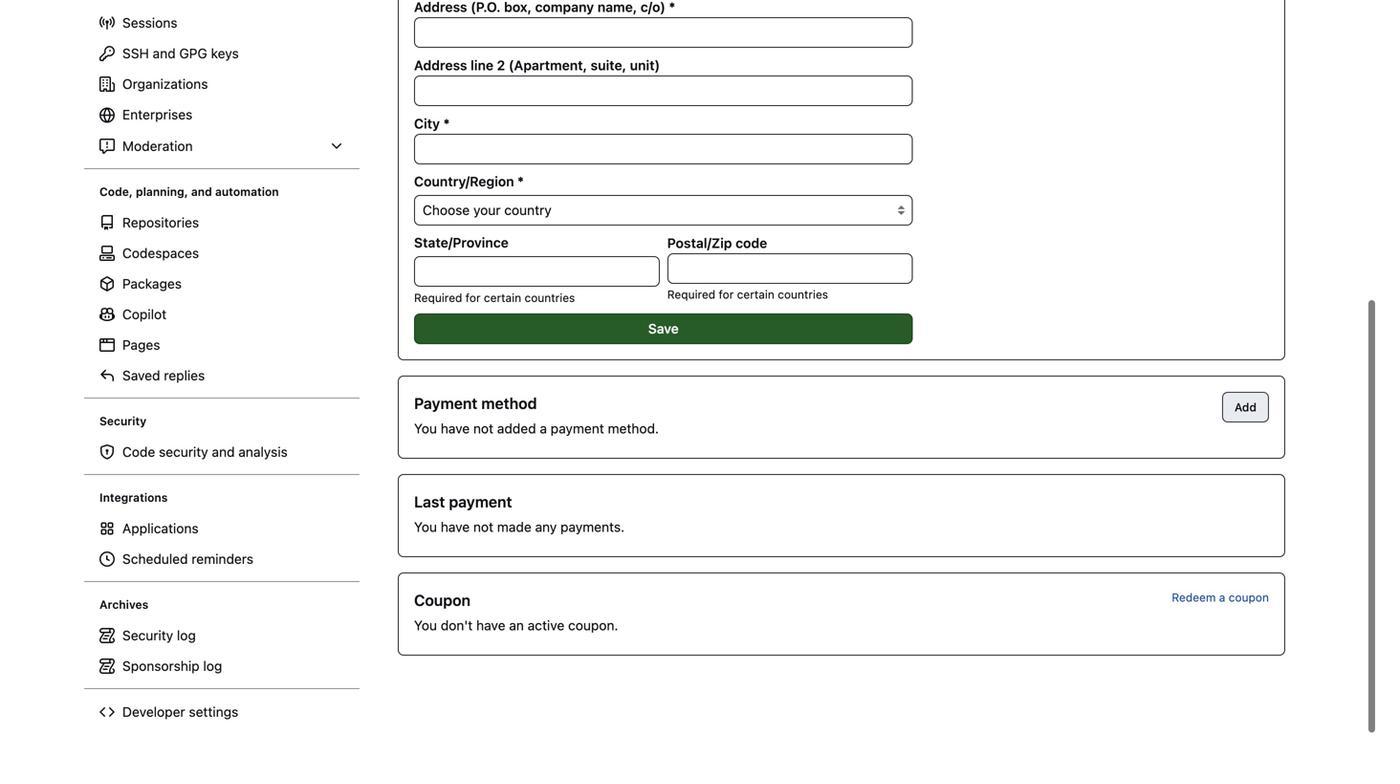 Task type: locate. For each thing, give the bounding box(es) containing it.
browser image
[[99, 338, 115, 353]]

required for certain countries down the state/province 'text field'
[[414, 291, 575, 305]]

required
[[667, 288, 716, 301], [414, 291, 462, 305]]

ssh and gpg keys link
[[92, 38, 352, 69]]

payment up made
[[449, 493, 512, 511]]

developer
[[122, 704, 185, 720]]

coupon
[[1229, 591, 1269, 605]]

for for postal/zip code
[[719, 288, 734, 301]]

None text field
[[414, 17, 913, 48], [414, 134, 913, 165], [414, 17, 913, 48], [414, 134, 913, 165]]

0 vertical spatial log
[[177, 628, 196, 644]]

1 vertical spatial not
[[473, 519, 494, 535]]

required for certain countries
[[667, 288, 828, 301], [414, 291, 575, 305]]

0 horizontal spatial certain
[[484, 291, 521, 305]]

line
[[471, 57, 494, 73]]

0 vertical spatial not
[[473, 421, 494, 437]]

log down security log link
[[203, 659, 222, 674]]

ssh and gpg keys
[[122, 45, 239, 61]]

you down the payment
[[414, 421, 437, 437]]

security up sponsorship
[[122, 628, 173, 644]]

repositories link
[[92, 208, 352, 238]]

suite,
[[591, 57, 627, 73]]

redeem a coupon link
[[1172, 589, 1269, 606]]

1 horizontal spatial for
[[719, 288, 734, 301]]

1 vertical spatial and
[[191, 185, 212, 198]]

and left analysis on the bottom left of the page
[[212, 444, 235, 460]]

1 vertical spatial have
[[441, 519, 470, 535]]

log for security log
[[177, 628, 196, 644]]

scheduled reminders
[[122, 551, 254, 567]]

enterprises link
[[92, 99, 352, 131]]

and inside code security and analysis link
[[212, 444, 235, 460]]

2 vertical spatial you
[[414, 618, 437, 634]]

1 vertical spatial *
[[518, 174, 524, 189]]

1 vertical spatial you
[[414, 519, 437, 535]]

security inside the archives list
[[122, 628, 173, 644]]

0 vertical spatial log image
[[99, 628, 115, 644]]

payment inside the payment method you have not added a payment method.
[[551, 421, 604, 437]]

required for state/province
[[414, 291, 462, 305]]

a right 'added'
[[540, 421, 547, 437]]

0 vertical spatial security
[[99, 415, 147, 428]]

not left made
[[473, 519, 494, 535]]

1 horizontal spatial payment
[[551, 421, 604, 437]]

countries down postal/zip code text box
[[778, 288, 828, 301]]

payments.
[[561, 519, 625, 535]]

key image
[[99, 46, 115, 61]]

for down postal/zip code
[[719, 288, 734, 301]]

0 vertical spatial have
[[441, 421, 470, 437]]

have for last
[[441, 519, 470, 535]]

0 vertical spatial payment
[[551, 421, 604, 437]]

1 horizontal spatial required for certain countries
[[667, 288, 828, 301]]

not
[[473, 421, 494, 437], [473, 519, 494, 535]]

for
[[719, 288, 734, 301], [466, 291, 481, 305]]

developer settings link
[[92, 697, 352, 728]]

log image up the code icon
[[99, 659, 115, 674]]

0 horizontal spatial required
[[414, 291, 462, 305]]

you down last on the bottom left
[[414, 519, 437, 535]]

1 horizontal spatial *
[[518, 174, 524, 189]]

footer
[[0, 728, 1377, 778]]

don't
[[441, 618, 473, 634]]

0 horizontal spatial required for certain countries
[[414, 291, 575, 305]]

countries
[[778, 288, 828, 301], [525, 291, 575, 305]]

state/province
[[414, 235, 509, 251]]

for down state/province
[[466, 291, 481, 305]]

packages
[[122, 276, 182, 292]]

postal/zip
[[667, 235, 732, 251]]

and
[[153, 45, 176, 61], [191, 185, 212, 198], [212, 444, 235, 460]]

required up save
[[667, 288, 716, 301]]

1 vertical spatial security
[[122, 628, 173, 644]]

0 vertical spatial and
[[153, 45, 176, 61]]

1 horizontal spatial required
[[667, 288, 716, 301]]

2 log image from the top
[[99, 659, 115, 674]]

* right "country/region"
[[518, 174, 524, 189]]

0 horizontal spatial *
[[443, 116, 450, 132]]

you inside coupon you don't have an active coupon.
[[414, 618, 437, 634]]

any
[[535, 519, 557, 535]]

State/Province text field
[[414, 256, 660, 287]]

code, planning, and automation
[[99, 185, 279, 198]]

clock image
[[99, 552, 115, 567]]

* for city *
[[443, 116, 450, 132]]

keys
[[211, 45, 239, 61]]

moderation button
[[92, 131, 352, 162]]

have inside coupon you don't have an active coupon.
[[476, 618, 506, 634]]

have down last on the bottom left
[[441, 519, 470, 535]]

* right city
[[443, 116, 450, 132]]

you
[[414, 421, 437, 437], [414, 519, 437, 535], [414, 618, 437, 634]]

*
[[443, 116, 450, 132], [518, 174, 524, 189]]

2
[[497, 57, 505, 73]]

payment
[[551, 421, 604, 437], [449, 493, 512, 511]]

redeem a coupon
[[1172, 591, 1269, 605]]

made
[[497, 519, 532, 535]]

and up the repositories link
[[191, 185, 212, 198]]

packages link
[[92, 269, 352, 299]]

Postal/Zip code text field
[[667, 253, 913, 284]]

log image down archives
[[99, 628, 115, 644]]

0 vertical spatial *
[[443, 116, 450, 132]]

reply image
[[99, 368, 115, 384]]

have inside the payment method you have not added a payment method.
[[441, 421, 470, 437]]

log image inside security log link
[[99, 628, 115, 644]]

0 horizontal spatial a
[[540, 421, 547, 437]]

1 you from the top
[[414, 421, 437, 437]]

added
[[497, 421, 536, 437]]

automation
[[215, 185, 279, 198]]

certain down postal/zip code text box
[[737, 288, 775, 301]]

required for certain countries down postal/zip code text box
[[667, 288, 828, 301]]

you down coupon on the bottom of the page
[[414, 618, 437, 634]]

(apartment,
[[509, 57, 587, 73]]

3 you from the top
[[414, 618, 437, 634]]

1 horizontal spatial log
[[203, 659, 222, 674]]

0 horizontal spatial payment
[[449, 493, 512, 511]]

0 vertical spatial a
[[540, 421, 547, 437]]

log
[[177, 628, 196, 644], [203, 659, 222, 674]]

active
[[528, 618, 565, 634]]

1 vertical spatial log
[[203, 659, 222, 674]]

* for country/region *
[[518, 174, 524, 189]]

a left coupon
[[1219, 591, 1226, 605]]

not inside last payment you have not made any payments.
[[473, 519, 494, 535]]

and inside ssh and gpg keys link
[[153, 45, 176, 61]]

2 not from the top
[[473, 519, 494, 535]]

you inside the payment method you have not added a payment method.
[[414, 421, 437, 437]]

1 horizontal spatial a
[[1219, 591, 1226, 605]]

0 vertical spatial you
[[414, 421, 437, 437]]

1 horizontal spatial certain
[[737, 288, 775, 301]]

required down state/province
[[414, 291, 462, 305]]

scheduled
[[122, 551, 188, 567]]

you for payment method
[[414, 421, 437, 437]]

certain down the state/province 'text field'
[[484, 291, 521, 305]]

not inside the payment method you have not added a payment method.
[[473, 421, 494, 437]]

settings
[[189, 704, 238, 720]]

you inside last payment you have not made any payments.
[[414, 519, 437, 535]]

add
[[1235, 401, 1257, 414]]

countries down the state/province 'text field'
[[525, 291, 575, 305]]

security for security log
[[122, 628, 173, 644]]

and for planning,
[[191, 185, 212, 198]]

address
[[414, 57, 467, 73]]

moderation
[[122, 138, 193, 154]]

0 horizontal spatial for
[[466, 291, 481, 305]]

have inside last payment you have not made any payments.
[[441, 519, 470, 535]]

not for payment
[[473, 519, 494, 535]]

0 horizontal spatial log
[[177, 628, 196, 644]]

method
[[481, 395, 537, 413]]

required for postal/zip code
[[667, 288, 716, 301]]

payment left method.
[[551, 421, 604, 437]]

not left 'added'
[[473, 421, 494, 437]]

applications
[[122, 521, 199, 537]]

certain
[[737, 288, 775, 301], [484, 291, 521, 305]]

saved replies
[[122, 368, 205, 384]]

and right ssh
[[153, 45, 176, 61]]

postal/zip code
[[667, 235, 767, 251]]

security up code
[[99, 415, 147, 428]]

1 not from the top
[[473, 421, 494, 437]]

copilot link
[[92, 299, 352, 330]]

organizations link
[[92, 69, 352, 99]]

0 horizontal spatial countries
[[525, 291, 575, 305]]

have down the payment
[[441, 421, 470, 437]]

last payment you have not made any payments.
[[414, 493, 625, 535]]

1 log image from the top
[[99, 628, 115, 644]]

1 vertical spatial log image
[[99, 659, 115, 674]]

1 vertical spatial a
[[1219, 591, 1226, 605]]

have for payment
[[441, 421, 470, 437]]

broadcast image
[[99, 15, 115, 31]]

log image
[[99, 628, 115, 644], [99, 659, 115, 674]]

log image inside sponsorship log link
[[99, 659, 115, 674]]

2 you from the top
[[414, 519, 437, 535]]

coupon you don't have an active coupon.
[[414, 592, 618, 634]]

have left an
[[476, 618, 506, 634]]

1 vertical spatial payment
[[449, 493, 512, 511]]

1 horizontal spatial countries
[[778, 288, 828, 301]]

2 vertical spatial and
[[212, 444, 235, 460]]

2 vertical spatial have
[[476, 618, 506, 634]]

have
[[441, 421, 470, 437], [441, 519, 470, 535], [476, 618, 506, 634]]

sessions link
[[92, 8, 352, 38]]

you for last payment
[[414, 519, 437, 535]]

security
[[99, 415, 147, 428], [122, 628, 173, 644]]

log up sponsorship log
[[177, 628, 196, 644]]



Task type: vqa. For each thing, say whether or not it's contained in the screenshot.
leftmost needs more info
no



Task type: describe. For each thing, give the bounding box(es) containing it.
payment inside last payment you have not made any payments.
[[449, 493, 512, 511]]

pages link
[[92, 330, 352, 361]]

coupon.
[[568, 618, 618, 634]]

codespaces image
[[99, 246, 115, 261]]

gpg
[[179, 45, 207, 61]]

enterprises
[[122, 107, 193, 122]]

sessions
[[122, 15, 177, 31]]

save
[[648, 321, 679, 337]]

code
[[736, 235, 767, 251]]

save button
[[414, 314, 913, 344]]

code,
[[99, 185, 133, 198]]

an
[[509, 618, 524, 634]]

Address line 2 (Apartment, suite, unit) text field
[[414, 76, 913, 106]]

required for certain countries for postal/zip code
[[667, 288, 828, 301]]

security
[[159, 444, 208, 460]]

log image for security
[[99, 628, 115, 644]]

add button
[[1222, 392, 1269, 423]]

certain for state/province
[[484, 291, 521, 305]]

city
[[414, 116, 440, 132]]

coupon
[[414, 592, 471, 610]]

log for sponsorship log
[[203, 659, 222, 674]]

required for certain countries for state/province
[[414, 291, 575, 305]]

security log link
[[92, 621, 352, 651]]

payment
[[414, 395, 478, 413]]

developer settings
[[122, 704, 238, 720]]

city *
[[414, 116, 450, 132]]

codespaces
[[122, 245, 199, 261]]

redeem
[[1172, 591, 1216, 605]]

code image
[[99, 705, 115, 720]]

sponsorship log link
[[92, 651, 352, 682]]

security log
[[122, 628, 196, 644]]

access list
[[92, 0, 352, 162]]

country/region
[[414, 174, 514, 189]]

a inside 'link'
[[1219, 591, 1226, 605]]

pages
[[122, 337, 160, 353]]

log image for sponsorship
[[99, 659, 115, 674]]

archives list
[[92, 621, 352, 682]]

sponsorship
[[122, 659, 200, 674]]

apps image
[[99, 521, 115, 537]]

method.
[[608, 421, 659, 437]]

sponsorship log
[[122, 659, 222, 674]]

code security and analysis link
[[92, 437, 352, 468]]

for for state/province
[[466, 291, 481, 305]]

package image
[[99, 276, 115, 292]]

payment method you have not added a payment method.
[[414, 395, 659, 437]]

applications link
[[92, 514, 352, 544]]

address line 2 (apartment, suite, unit)
[[414, 57, 660, 73]]

copilot image
[[99, 307, 115, 322]]

unit)
[[630, 57, 660, 73]]

archives
[[99, 598, 148, 612]]

certain for postal/zip code
[[737, 288, 775, 301]]

codespaces link
[[92, 238, 352, 269]]

organizations
[[122, 76, 208, 92]]

analysis
[[238, 444, 288, 460]]

and for security
[[212, 444, 235, 460]]

country/region *
[[414, 174, 524, 189]]

countries for postal/zip code
[[778, 288, 828, 301]]

code
[[122, 444, 155, 460]]

a inside the payment method you have not added a payment method.
[[540, 421, 547, 437]]

repositories
[[122, 215, 199, 230]]

integrations
[[99, 491, 168, 505]]

reminders
[[192, 551, 254, 567]]

last
[[414, 493, 445, 511]]

scheduled reminders link
[[92, 544, 352, 575]]

code, planning, and automation list
[[92, 208, 352, 391]]

integrations list
[[92, 514, 352, 575]]

countries for state/province
[[525, 291, 575, 305]]

globe image
[[99, 108, 115, 123]]

not for method
[[473, 421, 494, 437]]

replies
[[164, 368, 205, 384]]

planning,
[[136, 185, 188, 198]]

code security and analysis
[[122, 444, 288, 460]]

have for coupon
[[476, 618, 506, 634]]

saved
[[122, 368, 160, 384]]

copilot
[[122, 307, 167, 322]]

ssh
[[122, 45, 149, 61]]

security for security
[[99, 415, 147, 428]]

shield lock image
[[99, 445, 115, 460]]

organization image
[[99, 76, 115, 92]]

repo image
[[99, 215, 115, 230]]

saved replies link
[[92, 361, 352, 391]]



